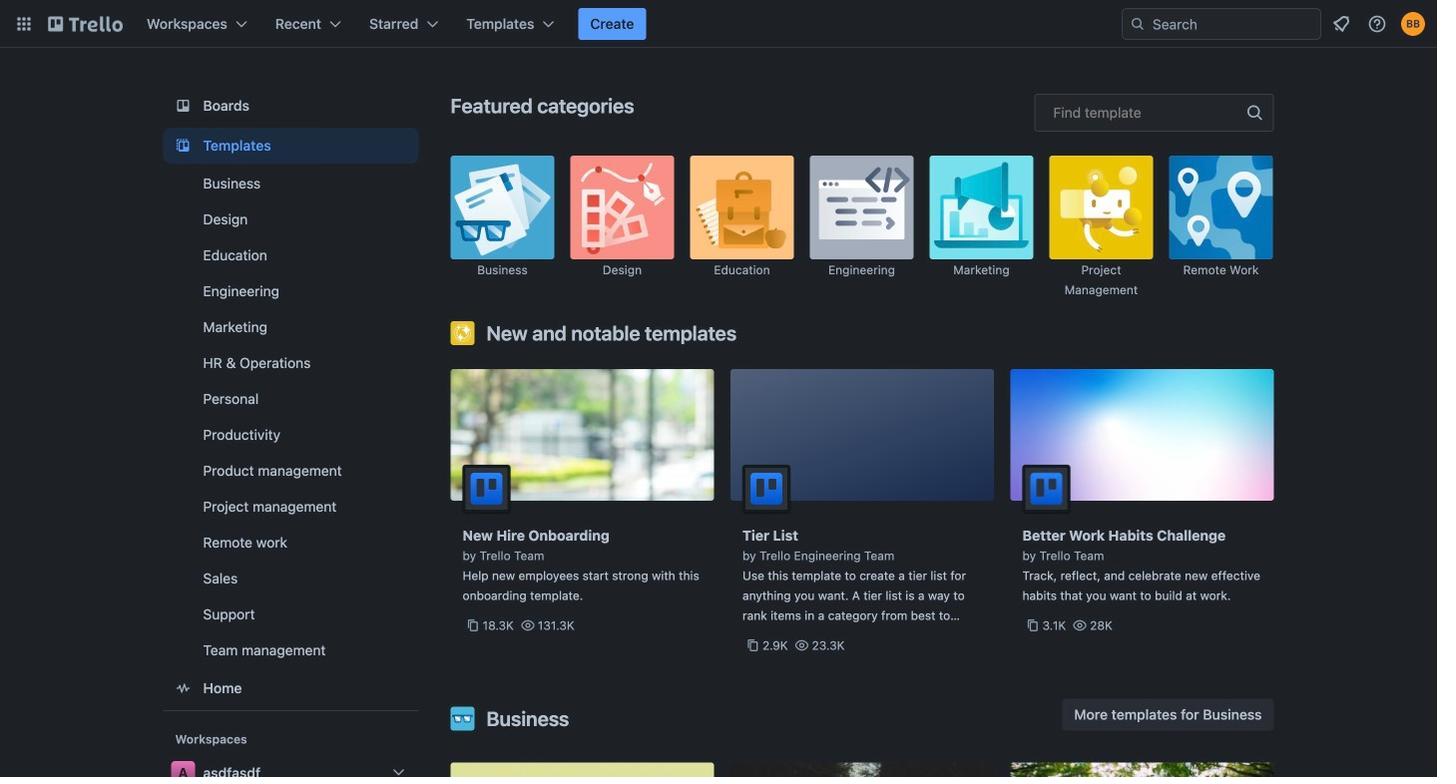 Task type: locate. For each thing, give the bounding box(es) containing it.
primary element
[[0, 0, 1437, 48]]

1 vertical spatial business icon image
[[451, 707, 475, 731]]

design icon image
[[570, 156, 674, 260]]

engineering icon image
[[810, 156, 914, 260]]

0 horizontal spatial trello team image
[[463, 465, 511, 513]]

marketing icon image
[[930, 156, 1034, 260]]

None field
[[1035, 94, 1274, 132]]

home image
[[171, 677, 195, 701]]

board image
[[171, 94, 195, 118]]

trello team image
[[463, 465, 511, 513], [1023, 465, 1071, 513]]

0 vertical spatial business icon image
[[451, 156, 555, 260]]

search image
[[1130, 16, 1146, 32]]

business icon image
[[451, 156, 555, 260], [451, 707, 475, 731]]

1 horizontal spatial trello team image
[[1023, 465, 1071, 513]]

project management icon image
[[1050, 156, 1153, 260]]

back to home image
[[48, 8, 123, 40]]

1 business icon image from the top
[[451, 156, 555, 260]]

2 trello team image from the left
[[1023, 465, 1071, 513]]



Task type: describe. For each thing, give the bounding box(es) containing it.
bob builder (bobbuilder40) image
[[1401, 12, 1425, 36]]

template board image
[[171, 134, 195, 158]]

2 business icon image from the top
[[451, 707, 475, 731]]

remote work icon image
[[1169, 156, 1273, 260]]

1 trello team image from the left
[[463, 465, 511, 513]]

education icon image
[[690, 156, 794, 260]]

0 notifications image
[[1330, 12, 1354, 36]]

open information menu image
[[1368, 14, 1388, 34]]

Search field
[[1146, 10, 1321, 38]]

trello engineering team image
[[743, 465, 791, 513]]



Task type: vqa. For each thing, say whether or not it's contained in the screenshot.
sm image for Copy board
no



